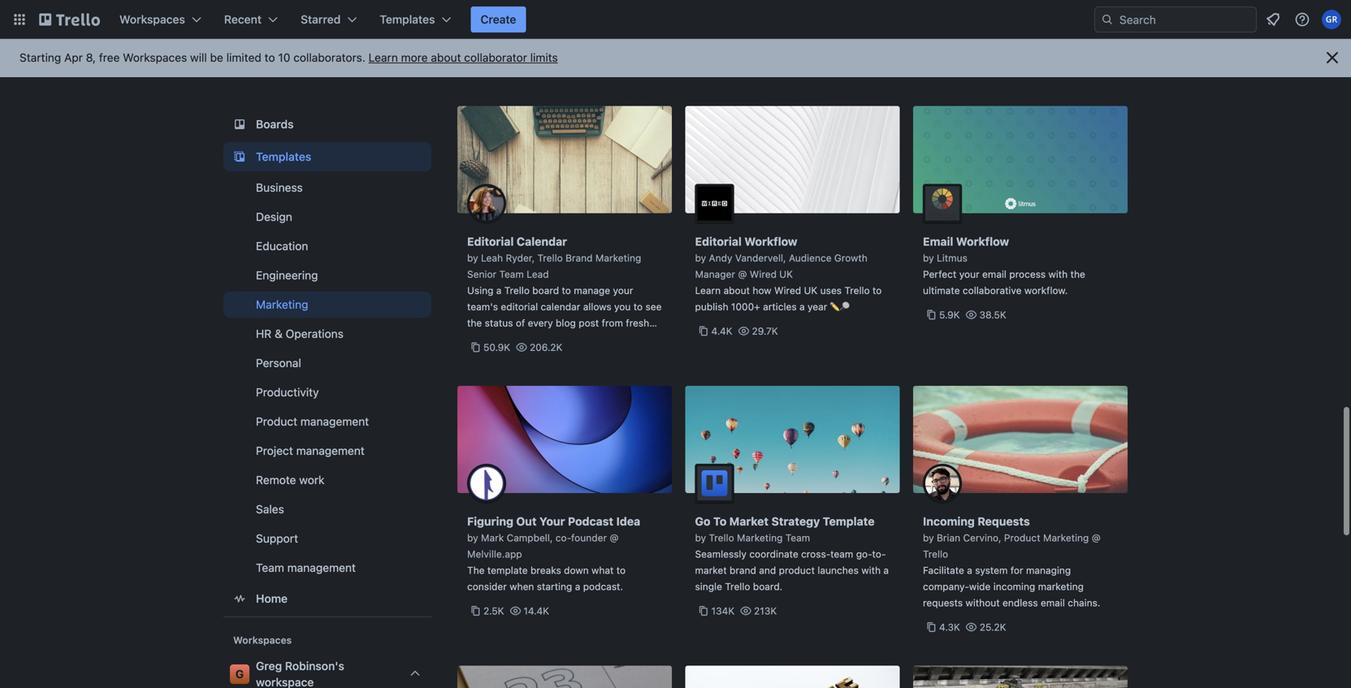 Task type: vqa. For each thing, say whether or not it's contained in the screenshot.


Task type: describe. For each thing, give the bounding box(es) containing it.
calendar
[[517, 235, 568, 248]]

consider
[[467, 581, 507, 593]]

board image
[[230, 115, 250, 134]]

the inside email workflow by litmus perfect your email process with the ultimate collaborative workflow.
[[1071, 269, 1086, 280]]

editorial workflow by andy vandervell, audience growth manager @ wired uk learn about how wired uk uses trello to publish 1000+ articles a year ✏️🔎
[[696, 235, 882, 313]]

workspaces button
[[110, 7, 211, 33]]

support
[[256, 532, 298, 546]]

primary element
[[0, 0, 1352, 39]]

your inside email workflow by litmus perfect your email process with the ultimate collaborative workflow.
[[960, 269, 980, 280]]

hr
[[256, 327, 272, 341]]

to up calendar in the left top of the page
[[562, 285, 571, 296]]

every
[[528, 317, 553, 329]]

productivity
[[256, 386, 319, 399]]

templates button
[[370, 7, 461, 33]]

senior
[[467, 269, 497, 280]]

to left see
[[634, 301, 643, 313]]

marketing inside go to market strategy template by trello marketing team seamlessly coordinate cross-team go-to- market brand and product launches with a single trello board.
[[737, 532, 783, 544]]

to inside the figuring out your podcast idea by mark campbell, co-founder @ melville.app the template breaks down what to consider when starting a podcast.
[[617, 565, 626, 576]]

template
[[488, 565, 528, 576]]

go
[[696, 515, 711, 528]]

trello marketing team image
[[696, 464, 735, 503]]

template
[[823, 515, 875, 528]]

facilitate
[[924, 565, 965, 576]]

management for team management
[[287, 561, 356, 575]]

post.
[[549, 334, 572, 345]]

team management
[[256, 561, 356, 575]]

will
[[190, 51, 207, 64]]

sales link
[[224, 497, 432, 523]]

cross-
[[802, 549, 831, 560]]

limited
[[227, 51, 262, 64]]

team management link
[[224, 555, 432, 581]]

chains.
[[1068, 598, 1101, 609]]

uses
[[821, 285, 842, 296]]

greg
[[256, 660, 282, 673]]

single
[[696, 581, 723, 593]]

strategy
[[772, 515, 821, 528]]

project management link
[[224, 438, 432, 464]]

apr
[[64, 51, 83, 64]]

brian cervino, product marketing @ trello image
[[924, 464, 963, 503]]

2.5k
[[484, 606, 505, 617]]

@ inside editorial workflow by andy vandervell, audience growth manager @ wired uk learn about how wired uk uses trello to publish 1000+ articles a year ✏️🔎
[[738, 269, 747, 280]]

wide
[[970, 581, 991, 593]]

trello inside incoming requests by brian cervino, product marketing @ trello facilitate a system for managing company-wide incoming marketing requests without endless email chains.
[[924, 549, 949, 560]]

the
[[467, 565, 485, 576]]

figuring out your podcast idea by mark campbell, co-founder @ melville.app the template breaks down what to consider when starting a podcast.
[[467, 515, 641, 593]]

home image
[[230, 589, 250, 609]]

greg robinson's workspace
[[256, 660, 345, 689]]

learn for more
[[369, 51, 398, 64]]

founder
[[572, 532, 607, 544]]

fresh
[[626, 317, 650, 329]]

greg robinson (gregrobinson96) image
[[1323, 10, 1342, 29]]

home link
[[224, 585, 432, 614]]

breaks
[[531, 565, 562, 576]]

ryder,
[[506, 252, 535, 264]]

marketing inside incoming requests by brian cervino, product marketing @ trello facilitate a system for managing company-wide incoming marketing requests without endless email chains.
[[1044, 532, 1090, 544]]

manager
[[696, 269, 736, 280]]

team inside editorial calendar by leah ryder, trello brand marketing senior team lead using a trello board to manage your team's editorial calendar allows you to see the status of every blog post from fresh idea to published post.
[[500, 269, 524, 280]]

co-
[[556, 532, 572, 544]]

mark campbell, co-founder @ melville.app image
[[467, 464, 506, 503]]

a inside editorial workflow by andy vandervell, audience growth manager @ wired uk learn about how wired uk uses trello to publish 1000+ articles a year ✏️🔎
[[800, 301, 805, 313]]

2 vertical spatial workspaces
[[233, 635, 292, 646]]

sales
[[256, 503, 284, 516]]

learn for about
[[696, 285, 721, 296]]

design
[[256, 210, 292, 224]]

education link
[[224, 233, 432, 259]]

about inside editorial workflow by andy vandervell, audience growth manager @ wired uk learn about how wired uk uses trello to publish 1000+ articles a year ✏️🔎
[[724, 285, 750, 296]]

marketing link
[[224, 292, 432, 318]]

0 vertical spatial wired
[[750, 269, 777, 280]]

requests
[[924, 598, 964, 609]]

editorial for editorial workflow
[[696, 235, 742, 248]]

1000+
[[732, 301, 761, 313]]

template board image
[[230, 147, 250, 167]]

g
[[236, 668, 244, 681]]

from
[[602, 317, 623, 329]]

robinson's
[[285, 660, 345, 673]]

email workflow by litmus perfect your email process with the ultimate collaborative workflow.
[[924, 235, 1086, 296]]

by for incoming requests
[[924, 532, 935, 544]]

hr & operations link
[[224, 321, 432, 347]]

trello inside editorial workflow by andy vandervell, audience growth manager @ wired uk learn about how wired uk uses trello to publish 1000+ articles a year ✏️🔎
[[845, 285, 870, 296]]

10
[[278, 51, 291, 64]]

personal
[[256, 356, 301, 370]]

open information menu image
[[1295, 11, 1311, 28]]

boards
[[256, 117, 294, 131]]

calendar
[[541, 301, 581, 313]]

be
[[210, 51, 223, 64]]

@ inside incoming requests by brian cervino, product marketing @ trello facilitate a system for managing company-wide incoming marketing requests without endless email chains.
[[1092, 532, 1101, 544]]

29.7k
[[752, 326, 779, 337]]

personal link
[[224, 350, 432, 376]]

starting
[[537, 581, 573, 593]]

workspaces inside popup button
[[120, 13, 185, 26]]

board.
[[753, 581, 783, 593]]

mark
[[481, 532, 504, 544]]

editorial for editorial calendar
[[467, 235, 514, 248]]

by for editorial workflow
[[696, 252, 707, 264]]

coordinate
[[750, 549, 799, 560]]

4.4k
[[712, 326, 733, 337]]

support link
[[224, 526, 432, 552]]

vandervell,
[[736, 252, 787, 264]]

allows
[[583, 301, 612, 313]]

your
[[540, 515, 565, 528]]

&
[[275, 327, 283, 341]]

14.4k
[[524, 606, 550, 617]]

publish
[[696, 301, 729, 313]]

create button
[[471, 7, 526, 33]]

by for editorial calendar
[[467, 252, 479, 264]]



Task type: locate. For each thing, give the bounding box(es) containing it.
1 horizontal spatial team
[[500, 269, 524, 280]]

by left mark
[[467, 532, 479, 544]]

1 horizontal spatial editorial
[[696, 235, 742, 248]]

to left 10 at the left of page
[[265, 51, 275, 64]]

with inside email workflow by litmus perfect your email process with the ultimate collaborative workflow.
[[1049, 269, 1068, 280]]

andy vandervell, audience growth manager @ wired uk image
[[696, 184, 735, 223]]

free
[[99, 51, 120, 64]]

editorial up andy at right
[[696, 235, 742, 248]]

project management
[[256, 444, 365, 458]]

starting
[[20, 51, 61, 64]]

starting apr 8, free workspaces will be limited to 10 collaborators. learn more about collaborator limits
[[20, 51, 558, 64]]

the
[[1071, 269, 1086, 280], [467, 317, 482, 329]]

limits
[[531, 51, 558, 64]]

management for project management
[[296, 444, 365, 458]]

uk up year
[[804, 285, 818, 296]]

templates up more
[[380, 13, 435, 26]]

collaborator
[[464, 51, 528, 64]]

team
[[500, 269, 524, 280], [786, 532, 811, 544], [256, 561, 284, 575]]

templates up business
[[256, 150, 311, 163]]

work
[[299, 474, 325, 487]]

the up idea
[[467, 317, 482, 329]]

podcast.
[[583, 581, 624, 593]]

your
[[960, 269, 980, 280], [613, 285, 634, 296]]

management
[[301, 415, 369, 428], [296, 444, 365, 458], [287, 561, 356, 575]]

38.5k
[[980, 309, 1007, 321]]

1 horizontal spatial learn
[[696, 285, 721, 296]]

your inside editorial calendar by leah ryder, trello brand marketing senior team lead using a trello board to manage your team's editorial calendar allows you to see the status of every blog post from fresh idea to published post.
[[613, 285, 634, 296]]

0 horizontal spatial workflow
[[745, 235, 798, 248]]

leah
[[481, 252, 503, 264]]

to right uses
[[873, 285, 882, 296]]

50.9k
[[484, 342, 511, 353]]

0 vertical spatial team
[[500, 269, 524, 280]]

@ inside the figuring out your podcast idea by mark campbell, co-founder @ melville.app the template breaks down what to consider when starting a podcast.
[[610, 532, 619, 544]]

a down down
[[575, 581, 581, 593]]

down
[[564, 565, 589, 576]]

1 vertical spatial product
[[1005, 532, 1041, 544]]

collaborative
[[963, 285, 1022, 296]]

Search field
[[1115, 7, 1257, 32]]

0 horizontal spatial product
[[256, 415, 298, 428]]

to-
[[873, 549, 887, 560]]

a inside go to market strategy template by trello marketing team seamlessly coordinate cross-team go-to- market brand and product launches with a single trello board.
[[884, 565, 889, 576]]

@
[[738, 269, 747, 280], [610, 532, 619, 544], [1092, 532, 1101, 544]]

trello down calendar
[[538, 252, 563, 264]]

0 vertical spatial learn
[[369, 51, 398, 64]]

workflow up vandervell,
[[745, 235, 798, 248]]

back to home image
[[39, 7, 100, 33]]

1 horizontal spatial about
[[724, 285, 750, 296]]

without
[[966, 598, 1001, 609]]

marketing down the market
[[737, 532, 783, 544]]

incoming
[[994, 581, 1036, 593]]

by left andy at right
[[696, 252, 707, 264]]

a
[[497, 285, 502, 296], [800, 301, 805, 313], [884, 565, 889, 576], [968, 565, 973, 576], [575, 581, 581, 593]]

create
[[481, 13, 517, 26]]

0 vertical spatial your
[[960, 269, 980, 280]]

learn more about collaborator limits link
[[369, 51, 558, 64]]

1 editorial from the left
[[467, 235, 514, 248]]

0 vertical spatial with
[[1049, 269, 1068, 280]]

seamlessly
[[696, 549, 747, 560]]

operations
[[286, 327, 344, 341]]

1 vertical spatial about
[[724, 285, 750, 296]]

perfect
[[924, 269, 957, 280]]

trello up facilitate
[[924, 549, 949, 560]]

a down to-
[[884, 565, 889, 576]]

to right what
[[617, 565, 626, 576]]

team inside go to market strategy template by trello marketing team seamlessly coordinate cross-team go-to- market brand and product launches with a single trello board.
[[786, 532, 811, 544]]

213k
[[754, 606, 777, 617]]

1 horizontal spatial uk
[[804, 285, 818, 296]]

workflow
[[745, 235, 798, 248], [957, 235, 1010, 248]]

team down the strategy
[[786, 532, 811, 544]]

design link
[[224, 204, 432, 230]]

ultimate
[[924, 285, 961, 296]]

workflow inside editorial workflow by andy vandervell, audience growth manager @ wired uk learn about how wired uk uses trello to publish 1000+ articles a year ✏️🔎
[[745, 235, 798, 248]]

by left brian
[[924, 532, 935, 544]]

a inside the figuring out your podcast idea by mark campbell, co-founder @ melville.app the template breaks down what to consider when starting a podcast.
[[575, 581, 581, 593]]

1 horizontal spatial your
[[960, 269, 980, 280]]

1 vertical spatial learn
[[696, 285, 721, 296]]

manage
[[574, 285, 611, 296]]

0 vertical spatial email
[[983, 269, 1007, 280]]

a right using
[[497, 285, 502, 296]]

1 horizontal spatial email
[[1041, 598, 1066, 609]]

about up 1000+
[[724, 285, 750, 296]]

0 vertical spatial about
[[431, 51, 461, 64]]

2 editorial from the left
[[696, 235, 742, 248]]

marketing
[[596, 252, 642, 264], [256, 298, 308, 311], [737, 532, 783, 544], [1044, 532, 1090, 544]]

go-
[[857, 549, 873, 560]]

with up workflow.
[[1049, 269, 1068, 280]]

1 vertical spatial the
[[467, 317, 482, 329]]

by up senior
[[467, 252, 479, 264]]

for
[[1011, 565, 1024, 576]]

marketing right brand
[[596, 252, 642, 264]]

boards link
[[224, 110, 432, 139]]

1 vertical spatial with
[[862, 565, 881, 576]]

by inside incoming requests by brian cervino, product marketing @ trello facilitate a system for managing company-wide incoming marketing requests without endless email chains.
[[924, 532, 935, 544]]

editorial calendar by leah ryder, trello brand marketing senior team lead using a trello board to manage your team's editorial calendar allows you to see the status of every blog post from fresh idea to published post.
[[467, 235, 662, 345]]

cervino,
[[964, 532, 1002, 544]]

134k
[[712, 606, 735, 617]]

workflow inside email workflow by litmus perfect your email process with the ultimate collaborative workflow.
[[957, 235, 1010, 248]]

home
[[256, 592, 288, 606]]

a left year
[[800, 301, 805, 313]]

team down support
[[256, 561, 284, 575]]

trello up seamlessly
[[709, 532, 735, 544]]

0 horizontal spatial with
[[862, 565, 881, 576]]

1 workflow from the left
[[745, 235, 798, 248]]

learn left more
[[369, 51, 398, 64]]

2 vertical spatial team
[[256, 561, 284, 575]]

your up you
[[613, 285, 634, 296]]

management for product management
[[301, 415, 369, 428]]

management down support link
[[287, 561, 356, 575]]

search image
[[1102, 13, 1115, 26]]

marketing inside editorial calendar by leah ryder, trello brand marketing senior team lead using a trello board to manage your team's editorial calendar allows you to see the status of every blog post from fresh idea to published post.
[[596, 252, 642, 264]]

team down ryder, on the left of the page
[[500, 269, 524, 280]]

incoming
[[924, 515, 975, 528]]

0 horizontal spatial your
[[613, 285, 634, 296]]

the inside editorial calendar by leah ryder, trello brand marketing senior team lead using a trello board to manage your team's editorial calendar allows you to see the status of every blog post from fresh idea to published post.
[[467, 317, 482, 329]]

workflow.
[[1025, 285, 1069, 296]]

out
[[517, 515, 537, 528]]

growth
[[835, 252, 868, 264]]

1 horizontal spatial with
[[1049, 269, 1068, 280]]

0 horizontal spatial the
[[467, 317, 482, 329]]

published
[[502, 334, 546, 345]]

email down the marketing
[[1041, 598, 1066, 609]]

product down requests on the bottom
[[1005, 532, 1041, 544]]

0 horizontal spatial uk
[[780, 269, 794, 280]]

0 horizontal spatial email
[[983, 269, 1007, 280]]

editorial inside editorial calendar by leah ryder, trello brand marketing senior team lead using a trello board to manage your team's editorial calendar allows you to see the status of every blog post from fresh idea to published post.
[[467, 235, 514, 248]]

editorial
[[467, 235, 514, 248], [696, 235, 742, 248]]

0 horizontal spatial about
[[431, 51, 461, 64]]

workflow up litmus
[[957, 235, 1010, 248]]

brand
[[566, 252, 593, 264]]

by down go on the right
[[696, 532, 707, 544]]

1 horizontal spatial the
[[1071, 269, 1086, 280]]

wired up how
[[750, 269, 777, 280]]

productivity link
[[224, 380, 432, 406]]

templates inside templates popup button
[[380, 13, 435, 26]]

marketing up &
[[256, 298, 308, 311]]

0 notifications image
[[1264, 10, 1284, 29]]

0 vertical spatial management
[[301, 415, 369, 428]]

articles
[[763, 301, 797, 313]]

trello down brand
[[725, 581, 751, 593]]

1 vertical spatial management
[[296, 444, 365, 458]]

market
[[730, 515, 769, 528]]

email inside incoming requests by brian cervino, product marketing @ trello facilitate a system for managing company-wide incoming marketing requests without endless email chains.
[[1041, 598, 1066, 609]]

system
[[976, 565, 1008, 576]]

with down go-
[[862, 565, 881, 576]]

1 vertical spatial wired
[[775, 285, 802, 296]]

management down 'productivity' link
[[301, 415, 369, 428]]

by for email workflow
[[924, 252, 935, 264]]

email
[[924, 235, 954, 248]]

your down litmus
[[960, 269, 980, 280]]

remote
[[256, 474, 296, 487]]

year
[[808, 301, 828, 313]]

wired up articles
[[775, 285, 802, 296]]

endless
[[1003, 598, 1039, 609]]

1 vertical spatial templates
[[256, 150, 311, 163]]

learn up publish
[[696, 285, 721, 296]]

leah ryder, trello brand marketing senior team lead image
[[467, 184, 506, 223]]

a inside incoming requests by brian cervino, product marketing @ trello facilitate a system for managing company-wide incoming marketing requests without endless email chains.
[[968, 565, 973, 576]]

product management
[[256, 415, 369, 428]]

project
[[256, 444, 293, 458]]

incoming requests by brian cervino, product marketing @ trello facilitate a system for managing company-wide incoming marketing requests without endless email chains.
[[924, 515, 1101, 609]]

1 horizontal spatial workflow
[[957, 235, 1010, 248]]

engineering
[[256, 269, 318, 282]]

trello up ✏️🔎 at the right top of page
[[845, 285, 870, 296]]

templates inside templates link
[[256, 150, 311, 163]]

marketing up managing
[[1044, 532, 1090, 544]]

by inside editorial workflow by andy vandervell, audience growth manager @ wired uk learn about how wired uk uses trello to publish 1000+ articles a year ✏️🔎
[[696, 252, 707, 264]]

0 vertical spatial uk
[[780, 269, 794, 280]]

2 horizontal spatial @
[[1092, 532, 1101, 544]]

trello up the editorial on the left top
[[505, 285, 530, 296]]

with inside go to market strategy template by trello marketing team seamlessly coordinate cross-team go-to- market brand and product launches with a single trello board.
[[862, 565, 881, 576]]

by inside the figuring out your podcast idea by mark campbell, co-founder @ melville.app the template breaks down what to consider when starting a podcast.
[[467, 532, 479, 544]]

editorial
[[501, 301, 538, 313]]

to
[[265, 51, 275, 64], [562, 285, 571, 296], [873, 285, 882, 296], [634, 301, 643, 313], [490, 334, 499, 345], [617, 565, 626, 576]]

workspaces up greg
[[233, 635, 292, 646]]

2 workflow from the left
[[957, 235, 1010, 248]]

the right process
[[1071, 269, 1086, 280]]

email up the collaborative
[[983, 269, 1007, 280]]

0 horizontal spatial team
[[256, 561, 284, 575]]

workflow for email workflow
[[957, 235, 1010, 248]]

0 horizontal spatial editorial
[[467, 235, 514, 248]]

learn inside editorial workflow by andy vandervell, audience growth manager @ wired uk learn about how wired uk uses trello to publish 1000+ articles a year ✏️🔎
[[696, 285, 721, 296]]

product
[[779, 565, 815, 576]]

by inside editorial calendar by leah ryder, trello brand marketing senior team lead using a trello board to manage your team's editorial calendar allows you to see the status of every blog post from fresh idea to published post.
[[467, 252, 479, 264]]

0 vertical spatial workspaces
[[120, 13, 185, 26]]

email inside email workflow by litmus perfect your email process with the ultimate collaborative workflow.
[[983, 269, 1007, 280]]

litmus image
[[924, 184, 963, 223]]

about right more
[[431, 51, 461, 64]]

a inside editorial calendar by leah ryder, trello brand marketing senior team lead using a trello board to manage your team's editorial calendar allows you to see the status of every blog post from fresh idea to published post.
[[497, 285, 502, 296]]

0 vertical spatial templates
[[380, 13, 435, 26]]

4.3k
[[940, 622, 961, 633]]

marketing
[[1039, 581, 1084, 593]]

templates
[[380, 13, 435, 26], [256, 150, 311, 163]]

uk down the audience
[[780, 269, 794, 280]]

product up project
[[256, 415, 298, 428]]

0 vertical spatial the
[[1071, 269, 1086, 280]]

1 horizontal spatial @
[[738, 269, 747, 280]]

@ up chains.
[[1092, 532, 1101, 544]]

2 vertical spatial management
[[287, 561, 356, 575]]

a up wide
[[968, 565, 973, 576]]

by down email
[[924, 252, 935, 264]]

1 vertical spatial email
[[1041, 598, 1066, 609]]

of
[[516, 317, 525, 329]]

1 vertical spatial workspaces
[[123, 51, 187, 64]]

1 vertical spatial team
[[786, 532, 811, 544]]

1 vertical spatial your
[[613, 285, 634, 296]]

audience
[[789, 252, 832, 264]]

workspaces down workspaces popup button
[[123, 51, 187, 64]]

0 horizontal spatial templates
[[256, 150, 311, 163]]

0 vertical spatial product
[[256, 415, 298, 428]]

1 horizontal spatial templates
[[380, 13, 435, 26]]

✏️🔎
[[831, 301, 850, 313]]

workflow for editorial workflow
[[745, 235, 798, 248]]

by inside email workflow by litmus perfect your email process with the ultimate collaborative workflow.
[[924, 252, 935, 264]]

0 horizontal spatial learn
[[369, 51, 398, 64]]

1 vertical spatial uk
[[804, 285, 818, 296]]

editorial inside editorial workflow by andy vandervell, audience growth manager @ wired uk learn about how wired uk uses trello to publish 1000+ articles a year ✏️🔎
[[696, 235, 742, 248]]

0 horizontal spatial @
[[610, 532, 619, 544]]

to down status in the top of the page
[[490, 334, 499, 345]]

blog
[[556, 317, 576, 329]]

collaborators.
[[294, 51, 366, 64]]

by inside go to market strategy template by trello marketing team seamlessly coordinate cross-team go-to- market brand and product launches with a single trello board.
[[696, 532, 707, 544]]

workspaces up free
[[120, 13, 185, 26]]

team
[[831, 549, 854, 560]]

2 horizontal spatial team
[[786, 532, 811, 544]]

@ down vandervell,
[[738, 269, 747, 280]]

uk
[[780, 269, 794, 280], [804, 285, 818, 296]]

post
[[579, 317, 599, 329]]

@ down idea
[[610, 532, 619, 544]]

product inside incoming requests by brian cervino, product marketing @ trello facilitate a system for managing company-wide incoming marketing requests without endless email chains.
[[1005, 532, 1041, 544]]

1 horizontal spatial product
[[1005, 532, 1041, 544]]

to inside editorial workflow by andy vandervell, audience growth manager @ wired uk learn about how wired uk uses trello to publish 1000+ articles a year ✏️🔎
[[873, 285, 882, 296]]

editorial up leah
[[467, 235, 514, 248]]

market
[[696, 565, 727, 576]]

25.2k
[[980, 622, 1007, 633]]

workspace
[[256, 676, 314, 689]]

with
[[1049, 269, 1068, 280], [862, 565, 881, 576]]

management down product management link
[[296, 444, 365, 458]]

when
[[510, 581, 534, 593]]



